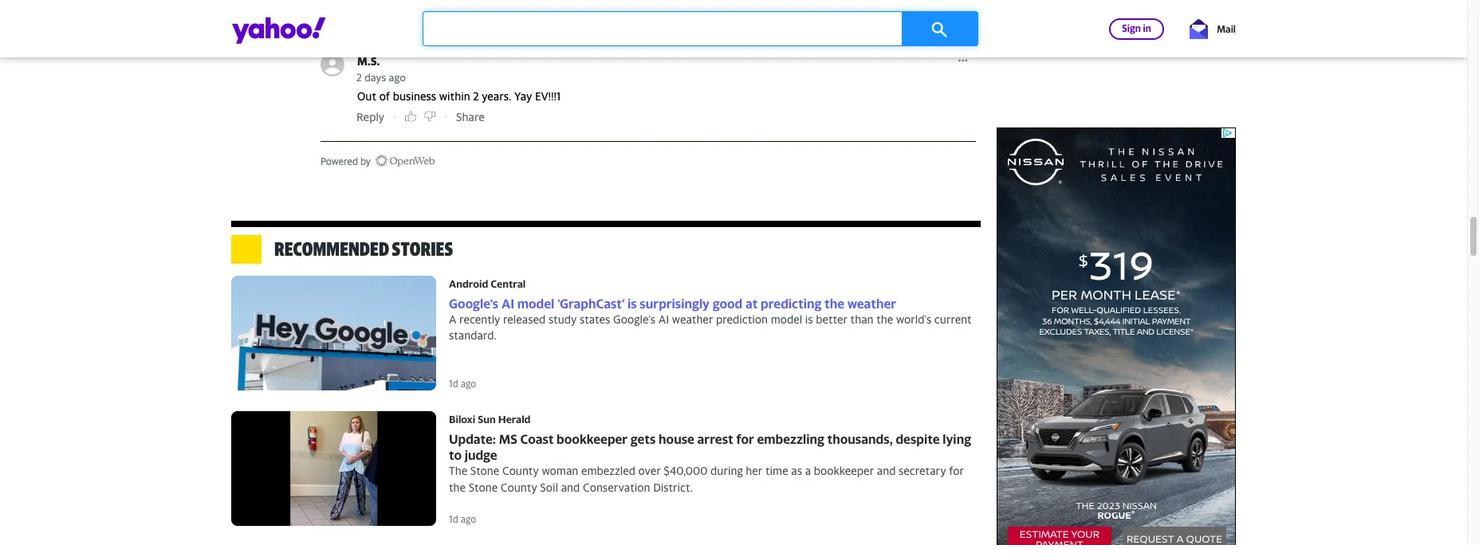 Task type: vqa. For each thing, say whether or not it's contained in the screenshot.
the reviews
no



Task type: describe. For each thing, give the bounding box(es) containing it.
mail
[[1218, 23, 1237, 35]]

predicting
[[761, 296, 822, 312]]

prediction
[[716, 313, 768, 326]]

a recently released study states google's ai weather prediction model is better than the world's current standard.
[[449, 313, 972, 342]]

embezzled
[[582, 465, 636, 478]]

1 1d from the top
[[449, 378, 459, 390]]

1 1d ago from the top
[[449, 378, 477, 390]]

recommended
[[274, 238, 389, 260]]

the inside a recently released study states google's ai weather prediction model is better than the world's current standard.
[[877, 313, 894, 326]]

her
[[746, 465, 763, 478]]

toolbar containing sign in
[[1085, 16, 1237, 41]]

woman
[[542, 465, 579, 478]]

gets
[[631, 432, 656, 448]]

central
[[491, 278, 526, 290]]

despite
[[896, 432, 940, 448]]

2 1d from the top
[[449, 514, 459, 526]]

surprisingly
[[640, 296, 710, 312]]

study
[[549, 313, 577, 326]]

0 horizontal spatial ai
[[502, 296, 515, 312]]

sign in
[[1123, 22, 1152, 34]]

current
[[935, 313, 972, 326]]

ms
[[499, 432, 518, 448]]

2 ago from the top
[[461, 514, 477, 526]]

judge
[[465, 448, 498, 464]]

than
[[851, 313, 874, 326]]

1 ago from the top
[[461, 378, 477, 390]]

a
[[806, 465, 812, 478]]

stories
[[392, 238, 453, 260]]

1 vertical spatial county
[[501, 481, 538, 494]]

standard.
[[449, 329, 497, 342]]

google's ai model 'graphcast' is surprisingly good at predicting the weather link
[[231, 276, 981, 375]]

good
[[713, 296, 743, 312]]

google's inside a recently released study states google's ai weather prediction model is better than the world's current standard.
[[614, 313, 656, 326]]

ai inside a recently released study states google's ai weather prediction model is better than the world's current standard.
[[659, 313, 669, 326]]

0 horizontal spatial is
[[628, 296, 637, 312]]

for inside the stone county woman embezzled over $40,000 during her time as a bookkeeper and secretary for the stone county soil and conservation district.
[[950, 465, 965, 478]]

biloxi sun herald
[[449, 414, 531, 426]]

coast
[[521, 432, 554, 448]]

states
[[580, 313, 611, 326]]

biloxi
[[449, 414, 476, 426]]

house
[[659, 432, 695, 448]]

secretary
[[899, 465, 947, 478]]

recently
[[460, 313, 501, 326]]

0 horizontal spatial model
[[518, 296, 555, 312]]

0 vertical spatial county
[[503, 465, 539, 478]]

update: ms coast bookkeeper gets house arrest for embezzling thousands, despite lying to judge link
[[231, 412, 981, 511]]

conservation
[[583, 481, 651, 494]]

advertisement region
[[997, 128, 1237, 546]]

model inside a recently released study states google's ai weather prediction model is better than the world's current standard.
[[771, 313, 803, 326]]

for inside update: ms coast bookkeeper gets house arrest for embezzling thousands, despite lying to judge
[[737, 432, 755, 448]]

the inside the stone county woman embezzled over $40,000 during her time as a bookkeeper and secretary for the stone county soil and conservation district.
[[449, 481, 466, 494]]

better
[[816, 313, 848, 326]]



Task type: locate. For each thing, give the bounding box(es) containing it.
update: ms coast bookkeeper gets house arrest for embezzling thousands, despite lying to judge
[[449, 432, 972, 464]]

0 vertical spatial the
[[825, 296, 845, 312]]

is
[[628, 296, 637, 312], [806, 313, 814, 326]]

for right arrest
[[737, 432, 755, 448]]

county left soil
[[501, 481, 538, 494]]

ago up biloxi
[[461, 378, 477, 390]]

the down the
[[449, 481, 466, 494]]

and
[[877, 465, 896, 478], [561, 481, 580, 494]]

0 vertical spatial 1d ago
[[449, 378, 477, 390]]

soil
[[540, 481, 559, 494]]

0 vertical spatial and
[[877, 465, 896, 478]]

time
[[766, 465, 789, 478]]

model
[[518, 296, 555, 312], [771, 313, 803, 326]]

is inside a recently released study states google's ai weather prediction model is better than the world's current standard.
[[806, 313, 814, 326]]

0 vertical spatial ai
[[502, 296, 515, 312]]

1 vertical spatial stone
[[469, 481, 498, 494]]

bookkeeper
[[557, 432, 628, 448], [814, 465, 875, 478]]

0 horizontal spatial google's
[[449, 296, 499, 312]]

sign in link
[[1110, 18, 1165, 39]]

1d ago
[[449, 378, 477, 390], [449, 514, 477, 526]]

2 vertical spatial the
[[449, 481, 466, 494]]

bookkeeper inside update: ms coast bookkeeper gets house arrest for embezzling thousands, despite lying to judge
[[557, 432, 628, 448]]

1 vertical spatial weather
[[672, 313, 714, 326]]

update:
[[449, 432, 496, 448]]

toolbar
[[1085, 16, 1237, 41]]

0 horizontal spatial the
[[449, 481, 466, 494]]

as
[[792, 465, 803, 478]]

0 vertical spatial stone
[[471, 465, 500, 478]]

weather up than
[[848, 296, 897, 312]]

1 horizontal spatial ai
[[659, 313, 669, 326]]

bookkeeper up embezzled
[[557, 432, 628, 448]]

0 horizontal spatial weather
[[672, 313, 714, 326]]

a
[[449, 313, 457, 326]]

world's
[[897, 313, 932, 326]]

1d up biloxi
[[449, 378, 459, 390]]

0 vertical spatial is
[[628, 296, 637, 312]]

ago down the
[[461, 514, 477, 526]]

google's
[[449, 296, 499, 312], [614, 313, 656, 326]]

ai down central
[[502, 296, 515, 312]]

for
[[737, 432, 755, 448], [950, 465, 965, 478]]

model up released
[[518, 296, 555, 312]]

at
[[746, 296, 758, 312]]

1 horizontal spatial and
[[877, 465, 896, 478]]

county
[[503, 465, 539, 478], [501, 481, 538, 494]]

1 vertical spatial 1d ago
[[449, 514, 477, 526]]

0 horizontal spatial for
[[737, 432, 755, 448]]

2 horizontal spatial the
[[877, 313, 894, 326]]

1 vertical spatial bookkeeper
[[814, 465, 875, 478]]

1 horizontal spatial model
[[771, 313, 803, 326]]

lying
[[943, 432, 972, 448]]

$40,000
[[664, 465, 708, 478]]

1 vertical spatial the
[[877, 313, 894, 326]]

to
[[449, 448, 462, 464]]

1d ago down the
[[449, 514, 477, 526]]

1 vertical spatial ai
[[659, 313, 669, 326]]

and left the secretary
[[877, 465, 896, 478]]

the up better
[[825, 296, 845, 312]]

1 vertical spatial google's
[[614, 313, 656, 326]]

stone
[[471, 465, 500, 478], [469, 481, 498, 494]]

1d
[[449, 378, 459, 390], [449, 514, 459, 526]]

county down ms
[[503, 465, 539, 478]]

during
[[711, 465, 743, 478]]

None search field
[[423, 11, 979, 46]]

1 vertical spatial for
[[950, 465, 965, 478]]

google's up 'recently'
[[449, 296, 499, 312]]

0 horizontal spatial bookkeeper
[[557, 432, 628, 448]]

2 1d ago from the top
[[449, 514, 477, 526]]

1 horizontal spatial for
[[950, 465, 965, 478]]

0 vertical spatial bookkeeper
[[557, 432, 628, 448]]

bookkeeper inside the stone county woman embezzled over $40,000 during her time as a bookkeeper and secretary for the stone county soil and conservation district.
[[814, 465, 875, 478]]

0 vertical spatial for
[[737, 432, 755, 448]]

google's ai model 'graphcast' is surprisingly good at predicting the weather
[[449, 296, 897, 312]]

1 horizontal spatial bookkeeper
[[814, 465, 875, 478]]

model down predicting
[[771, 313, 803, 326]]

ai
[[502, 296, 515, 312], [659, 313, 669, 326]]

1 vertical spatial 1d
[[449, 514, 459, 526]]

mail link
[[1190, 19, 1237, 39]]

arrest
[[698, 432, 734, 448]]

over
[[639, 465, 661, 478]]

herald
[[498, 414, 531, 426]]

0 vertical spatial ago
[[461, 378, 477, 390]]

embezzling
[[758, 432, 825, 448]]

google's right states
[[614, 313, 656, 326]]

'graphcast'
[[558, 296, 625, 312]]

sun
[[478, 414, 496, 426]]

1 horizontal spatial google's
[[614, 313, 656, 326]]

android
[[449, 278, 488, 290]]

thousands,
[[828, 432, 893, 448]]

1d down the
[[449, 514, 459, 526]]

in
[[1144, 22, 1152, 34]]

1 vertical spatial model
[[771, 313, 803, 326]]

ai down google's ai model 'graphcast' is surprisingly good at predicting the weather
[[659, 313, 669, 326]]

weather
[[848, 296, 897, 312], [672, 313, 714, 326]]

weather down surprisingly
[[672, 313, 714, 326]]

0 vertical spatial model
[[518, 296, 555, 312]]

district.
[[654, 481, 693, 494]]

ago
[[461, 378, 477, 390], [461, 514, 477, 526]]

0 vertical spatial 1d
[[449, 378, 459, 390]]

bookkeeper down thousands,
[[814, 465, 875, 478]]

1 horizontal spatial weather
[[848, 296, 897, 312]]

1d ago up biloxi
[[449, 378, 477, 390]]

0 horizontal spatial and
[[561, 481, 580, 494]]

1 horizontal spatial is
[[806, 313, 814, 326]]

is right ''graphcast''
[[628, 296, 637, 312]]

the
[[449, 465, 468, 478]]

Search query text field
[[423, 11, 979, 46]]

weather inside a recently released study states google's ai weather prediction model is better than the world's current standard.
[[672, 313, 714, 326]]

recommended stories
[[274, 238, 453, 260]]

is left better
[[806, 313, 814, 326]]

1 horizontal spatial the
[[825, 296, 845, 312]]

the right than
[[877, 313, 894, 326]]

1 vertical spatial and
[[561, 481, 580, 494]]

the
[[825, 296, 845, 312], [877, 313, 894, 326], [449, 481, 466, 494]]

released
[[503, 313, 546, 326]]

1 vertical spatial is
[[806, 313, 814, 326]]

for down lying
[[950, 465, 965, 478]]

and down the woman
[[561, 481, 580, 494]]

0 vertical spatial google's
[[449, 296, 499, 312]]

1 vertical spatial ago
[[461, 514, 477, 526]]

the stone county woman embezzled over $40,000 during her time as a bookkeeper and secretary for the stone county soil and conservation district.
[[449, 465, 965, 494]]

0 vertical spatial weather
[[848, 296, 897, 312]]

sign
[[1123, 22, 1142, 34]]

android central
[[449, 278, 526, 290]]



